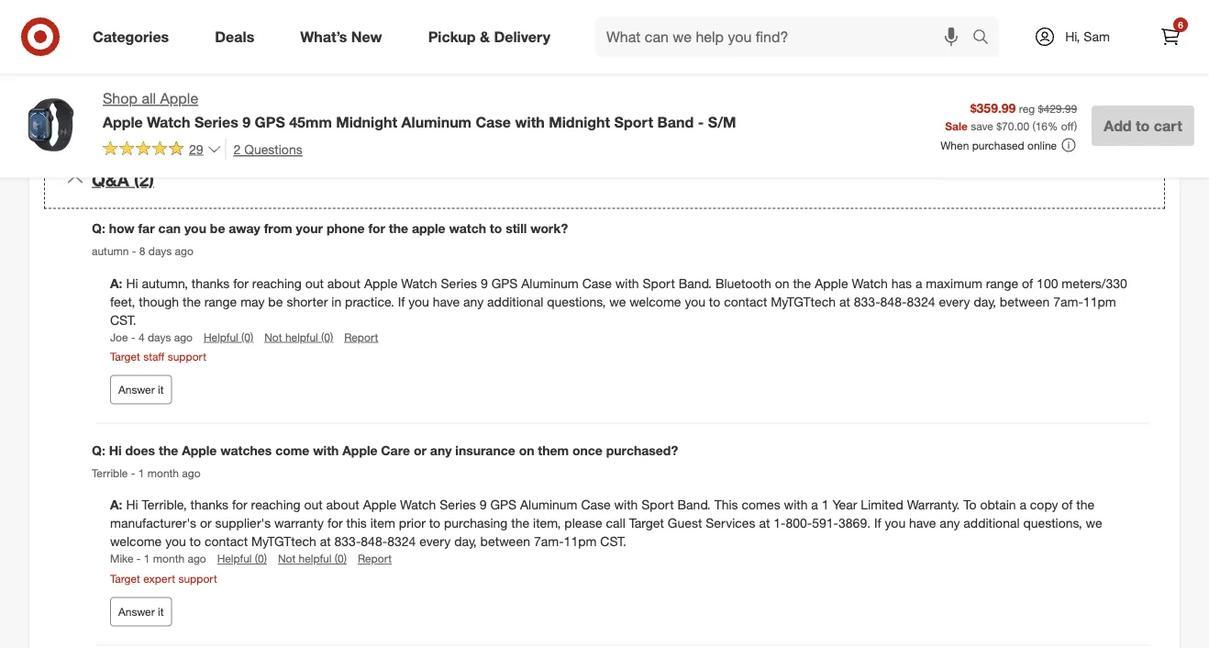 Task type: describe. For each thing, give the bounding box(es) containing it.
has
[[892, 275, 913, 291]]

in
[[332, 293, 342, 309]]

contact inside hi autumn, thanks for reaching out about apple watch series 9 gps aluminum case with sport band.     bluetooth on the apple watch has a maximum range of 100 meters/330 feet, though the range may be shorter in practice.     if you have any additional questions, we welcome you to contact mytgttech at 833-848-8324 every day, between 7am-11pm cst.
[[724, 293, 768, 309]]

your
[[296, 220, 323, 236]]

be inside hi autumn, thanks for reaching out about apple watch series 9 gps aluminum case with sport band.     bluetooth on the apple watch has a maximum range of 100 meters/330 feet, though the range may be shorter in practice.     if you have any additional questions, we welcome you to contact mytgttech at 833-848-8324 every day, between 7am-11pm cst.
[[268, 293, 283, 309]]

watch inside shop all apple apple watch series 9 gps 45mm midnight aluminum case with midnight sport band - s/m
[[147, 113, 190, 131]]

if inside hi autumn, thanks for reaching out about apple watch series 9 gps aluminum case with sport band.     bluetooth on the apple watch has a maximum range of 100 meters/330 feet, though the range may be shorter in practice.     if you have any additional questions, we welcome you to contact mytgttech at 833-848-8324 every day, between 7am-11pm cst.
[[398, 293, 405, 309]]

3869.
[[839, 515, 871, 531]]

1 vertical spatial at
[[760, 515, 771, 531]]

$
[[997, 119, 1003, 132]]

answer it button for hi terrible, thanks for reaching out about apple watch series 9 gps aluminum case with sport band.    this comes with a 1 year limited warranty. to obtain a copy of the manufacturer's or supplier's warranty for this item prior to purchasing the item, please call target guest services at 1-800-591-3869.    if you have any additional questions, we welcome you to contact mytgttech at 833-848-8324 every day, between 7am-11pm cst.
[[110, 597, 172, 627]]

4
[[139, 330, 145, 344]]

days inside q: how far can you be away from your phone for the apple watch to still work? autumn - 8 days ago
[[149, 244, 172, 258]]

band. for guest
[[678, 497, 711, 513]]

helpful  (0) button for may
[[204, 329, 254, 345]]

2 horizontal spatial a
[[1020, 497, 1027, 513]]

thanks for or
[[191, 497, 229, 513]]

the down autumn,
[[183, 293, 201, 309]]

day, inside hi autumn, thanks for reaching out about apple watch series 9 gps aluminum case with sport band.     bluetooth on the apple watch has a maximum range of 100 meters/330 feet, though the range may be shorter in practice.     if you have any additional questions, we welcome you to contact mytgttech at 833-848-8324 every day, between 7am-11pm cst.
[[974, 293, 997, 309]]

1 inside q: hi does the apple watches come with apple care or any insurance on them once purchased? terrible - 1 month ago
[[138, 466, 145, 480]]

2
[[234, 141, 241, 157]]

deals
[[215, 28, 255, 46]]

29 link
[[103, 138, 222, 161]]

have inside hi autumn, thanks for reaching out about apple watch series 9 gps aluminum case with sport band.     bluetooth on the apple watch has a maximum range of 100 meters/330 feet, though the range may be shorter in practice.     if you have any additional questions, we welcome you to contact mytgttech at 833-848-8324 every day, between 7am-11pm cst.
[[433, 293, 460, 309]]

welcome inside hi autumn, thanks for reaching out about apple watch series 9 gps aluminum case with sport band.     bluetooth on the apple watch has a maximum range of 100 meters/330 feet, though the range may be shorter in practice.     if you have any additional questions, we welcome you to contact mytgttech at 833-848-8324 every day, between 7am-11pm cst.
[[630, 293, 682, 309]]

ago inside q: hi does the apple watches come with apple care or any insurance on them once purchased? terrible - 1 month ago
[[182, 466, 201, 480]]

still
[[506, 220, 527, 236]]

shop all apple apple watch series 9 gps 45mm midnight aluminum case with midnight sport band - s/m
[[103, 90, 737, 131]]

if inside hi terrible, thanks for reaching out about apple watch series 9 gps aluminum case with sport band.    this comes with a 1 year limited warranty. to obtain a copy of the manufacturer's or supplier's warranty for this item prior to purchasing the item, please call target guest services at 1-800-591-3869.    if you have any additional questions, we welcome you to contact mytgttech at 833-848-8324 every day, between 7am-11pm cst.
[[875, 515, 882, 531]]

for inside q: how far can you be away from your phone for the apple watch to still work? autumn - 8 days ago
[[368, 220, 385, 236]]

not helpful  (0) for for
[[278, 552, 347, 566]]

of inside hi terrible, thanks for reaching out about apple watch series 9 gps aluminum case with sport band.    this comes with a 1 year limited warranty. to obtain a copy of the manufacturer's or supplier's warranty for this item prior to purchasing the item, please call target guest services at 1-800-591-3869.    if you have any additional questions, we welcome you to contact mytgttech at 833-848-8324 every day, between 7am-11pm cst.
[[1062, 497, 1074, 513]]

- right mike
[[137, 552, 141, 566]]

target for q: hi does the apple watches come with apple care or any insurance on them once purchased?
[[110, 571, 140, 585]]

q&a (2) button
[[44, 150, 1166, 209]]

it for hi autumn, thanks for reaching out about apple watch series 9 gps aluminum case with sport band.     bluetooth on the apple watch has a maximum range of 100 meters/330 feet, though the range may be shorter in practice.     if you have any additional questions, we welcome you to contact mytgttech at 833-848-8324 every day, between 7am-11pm cst.
[[158, 383, 164, 397]]

image of apple watch series 9 gps 45mm midnight aluminum case with midnight sport band - s/m image
[[15, 88, 88, 162]]

q: for q: how far can you be away from your phone for the apple watch to still work?
[[92, 220, 105, 236]]

maximum
[[927, 275, 983, 291]]

- left 4
[[131, 330, 136, 344]]

mytgttech inside hi terrible, thanks for reaching out about apple watch series 9 gps aluminum case with sport band.    this comes with a 1 year limited warranty. to obtain a copy of the manufacturer's or supplier's warranty for this item prior to purchasing the item, please call target guest services at 1-800-591-3869.    if you have any additional questions, we welcome you to contact mytgttech at 833-848-8324 every day, between 7am-11pm cst.
[[252, 534, 317, 550]]

helpful  (0) for supplier's
[[217, 552, 267, 566]]

band
[[658, 113, 694, 131]]

target expert support
[[110, 571, 217, 585]]

to right 'prior'
[[429, 515, 441, 531]]

any inside q: hi does the apple watches come with apple care or any insurance on them once purchased? terrible - 1 month ago
[[430, 442, 452, 458]]

apple inside hi terrible, thanks for reaching out about apple watch series 9 gps aluminum case with sport band.    this comes with a 1 year limited warranty. to obtain a copy of the manufacturer's or supplier's warranty for this item prior to purchasing the item, please call target guest services at 1-800-591-3869.    if you have any additional questions, we welcome you to contact mytgttech at 833-848-8324 every day, between 7am-11pm cst.
[[363, 497, 397, 513]]

this
[[715, 497, 739, 513]]

not helpful  (0) for shorter
[[265, 330, 333, 344]]

deals link
[[199, 17, 277, 57]]

prior
[[399, 515, 426, 531]]

watch inside hi terrible, thanks for reaching out about apple watch series 9 gps aluminum case with sport band.    this comes with a 1 year limited warranty. to obtain a copy of the manufacturer's or supplier's warranty for this item prior to purchasing the item, please call target guest services at 1-800-591-3869.    if you have any additional questions, we welcome you to contact mytgttech at 833-848-8324 every day, between 7am-11pm cst.
[[400, 497, 436, 513]]

guest
[[668, 515, 703, 531]]

gps inside shop all apple apple watch series 9 gps 45mm midnight aluminum case with midnight sport band - s/m
[[255, 113, 285, 131]]

item,
[[533, 515, 561, 531]]

helpful for shorter
[[285, 330, 318, 344]]

s/m
[[709, 113, 737, 131]]

support for manufacturer's
[[178, 571, 217, 585]]

be inside q: how far can you be away from your phone for the apple watch to still work? autumn - 8 days ago
[[210, 220, 225, 236]]

from
[[264, 220, 293, 236]]

answer it for hi autumn, thanks for reaching out about apple watch series 9 gps aluminum case with sport band.     bluetooth on the apple watch has a maximum range of 100 meters/330 feet, though the range may be shorter in practice.     if you have any additional questions, we welcome you to contact mytgttech at 833-848-8324 every day, between 7am-11pm cst.
[[118, 383, 164, 397]]

may
[[241, 293, 265, 309]]

mike
[[110, 552, 134, 566]]

to inside q: how far can you be away from your phone for the apple watch to still work? autumn - 8 days ago
[[490, 220, 502, 236]]

online
[[1028, 138, 1058, 152]]

800-
[[786, 515, 813, 531]]

off
[[1062, 119, 1075, 132]]

target staff support
[[110, 349, 206, 363]]

q&a
[[92, 169, 129, 190]]

cart
[[1155, 116, 1183, 134]]

warranty
[[275, 515, 324, 531]]

does
[[125, 442, 155, 458]]

apple down shop
[[103, 113, 143, 131]]

between inside hi terrible, thanks for reaching out about apple watch series 9 gps aluminum case with sport band.    this comes with a 1 year limited warranty. to obtain a copy of the manufacturer's or supplier's warranty for this item prior to purchasing the item, please call target guest services at 1-800-591-3869.    if you have any additional questions, we welcome you to contact mytgttech at 833-848-8324 every day, between 7am-11pm cst.
[[481, 534, 531, 550]]

all
[[142, 90, 156, 107]]

apple left the 'watches'
[[182, 442, 217, 458]]

questions, inside hi terrible, thanks for reaching out about apple watch series 9 gps aluminum case with sport band.    this comes with a 1 year limited warranty. to obtain a copy of the manufacturer's or supplier's warranty for this item prior to purchasing the item, please call target guest services at 1-800-591-3869.    if you have any additional questions, we welcome you to contact mytgttech at 833-848-8324 every day, between 7am-11pm cst.
[[1024, 515, 1083, 531]]

support for the
[[168, 349, 206, 363]]

case for once
[[582, 497, 611, 513]]

comes
[[742, 497, 781, 513]]

autumn
[[92, 244, 129, 258]]

report button for practice.
[[344, 329, 379, 345]]

1 vertical spatial days
[[148, 330, 171, 344]]

with inside shop all apple apple watch series 9 gps 45mm midnight aluminum case with midnight sport band - s/m
[[515, 113, 545, 131]]

case inside shop all apple apple watch series 9 gps 45mm midnight aluminum case with midnight sport band - s/m
[[476, 113, 511, 131]]

case for still
[[583, 275, 612, 291]]

hi autumn, thanks for reaching out about apple watch series 9 gps aluminum case with sport band.     bluetooth on the apple watch has a maximum range of 100 meters/330 feet, though the range may be shorter in practice.     if you have any additional questions, we welcome you to contact mytgttech at 833-848-8324 every day, between 7am-11pm cst.
[[110, 275, 1128, 328]]

2 questions link
[[225, 138, 303, 159]]

please
[[565, 515, 603, 531]]

not for be
[[265, 330, 282, 344]]

what's new link
[[285, 17, 405, 57]]

work?
[[531, 220, 568, 236]]

2 vertical spatial 1
[[144, 552, 150, 566]]

1-
[[774, 515, 786, 531]]

11pm inside hi autumn, thanks for reaching out about apple watch series 9 gps aluminum case with sport band.     bluetooth on the apple watch has a maximum range of 100 meters/330 feet, though the range may be shorter in practice.     if you have any additional questions, we welcome you to contact mytgttech at 833-848-8324 every day, between 7am-11pm cst.
[[1084, 293, 1117, 309]]

pickup & delivery
[[428, 28, 551, 46]]

any inside hi terrible, thanks for reaching out about apple watch series 9 gps aluminum case with sport band.    this comes with a 1 year limited warranty. to obtain a copy of the manufacturer's or supplier's warranty for this item prior to purchasing the item, please call target guest services at 1-800-591-3869.    if you have any additional questions, we welcome you to contact mytgttech at 833-848-8324 every day, between 7am-11pm cst.
[[940, 515, 961, 531]]

bluetooth
[[716, 275, 772, 291]]

9 for phone
[[481, 275, 488, 291]]

about for this
[[326, 497, 360, 513]]

thanks for range
[[192, 275, 230, 291]]

sale
[[946, 119, 968, 132]]

report button for item
[[358, 551, 392, 567]]

2 questions
[[234, 141, 303, 157]]

watch left has
[[852, 275, 889, 291]]

helpful for may
[[204, 330, 238, 344]]

autumn,
[[142, 275, 188, 291]]

reg
[[1020, 101, 1036, 115]]

apple
[[412, 220, 446, 236]]

helpful  (0) button for supplier's
[[217, 551, 267, 567]]

for inside hi autumn, thanks for reaching out about apple watch series 9 gps aluminum case with sport band.     bluetooth on the apple watch has a maximum range of 100 meters/330 feet, though the range may be shorter in practice.     if you have any additional questions, we welcome you to contact mytgttech at 833-848-8324 every day, between 7am-11pm cst.
[[233, 275, 249, 291]]

questions, inside hi autumn, thanks for reaching out about apple watch series 9 gps aluminum case with sport band.     bluetooth on the apple watch has a maximum range of 100 meters/330 feet, though the range may be shorter in practice.     if you have any additional questions, we welcome you to contact mytgttech at 833-848-8324 every day, between 7am-11pm cst.
[[547, 293, 606, 309]]

6 link
[[1151, 17, 1192, 57]]

cst. inside hi terrible, thanks for reaching out about apple watch series 9 gps aluminum case with sport band.    this comes with a 1 year limited warranty. to obtain a copy of the manufacturer's or supplier's warranty for this item prior to purchasing the item, please call target guest services at 1-800-591-3869.    if you have any additional questions, we welcome you to contact mytgttech at 833-848-8324 every day, between 7am-11pm cst.
[[601, 534, 627, 550]]

insurance
[[456, 442, 516, 458]]

what's
[[300, 28, 347, 46]]

0 horizontal spatial range
[[205, 293, 237, 309]]

delivery
[[494, 28, 551, 46]]

aluminum inside shop all apple apple watch series 9 gps 45mm midnight aluminum case with midnight sport band - s/m
[[402, 113, 472, 131]]

you inside q: how far can you be away from your phone for the apple watch to still work? autumn - 8 days ago
[[185, 220, 207, 236]]

gps for care
[[491, 497, 517, 513]]

sam
[[1084, 28, 1111, 45]]

though
[[139, 293, 179, 309]]

cst. inside hi autumn, thanks for reaching out about apple watch series 9 gps aluminum case with sport band.     bluetooth on the apple watch has a maximum range of 100 meters/330 feet, though the range may be shorter in practice.     if you have any additional questions, we welcome you to contact mytgttech at 833-848-8324 every day, between 7am-11pm cst.
[[110, 311, 136, 328]]

ago inside q: how far can you be away from your phone for the apple watch to still work? autumn - 8 days ago
[[175, 244, 194, 258]]

1 vertical spatial month
[[153, 552, 185, 566]]

to inside hi autumn, thanks for reaching out about apple watch series 9 gps aluminum case with sport band.     bluetooth on the apple watch has a maximum range of 100 meters/330 feet, though the range may be shorter in practice.     if you have any additional questions, we welcome you to contact mytgttech at 833-848-8324 every day, between 7am-11pm cst.
[[710, 293, 721, 309]]

watches
[[221, 442, 272, 458]]

or inside q: hi does the apple watches come with apple care or any insurance on them once purchased? terrible - 1 month ago
[[414, 442, 427, 458]]

6
[[1179, 19, 1184, 30]]

limited
[[861, 497, 904, 513]]

q&a (2)
[[92, 169, 154, 190]]

shorter
[[287, 293, 328, 309]]

answer for hi terrible, thanks for reaching out about apple watch series 9 gps aluminum case with sport band.    this comes with a 1 year limited warranty. to obtain a copy of the manufacturer's or supplier's warranty for this item prior to purchasing the item, please call target guest services at 1-800-591-3869.    if you have any additional questions, we welcome you to contact mytgttech at 833-848-8324 every day, between 7am-11pm cst.
[[118, 605, 155, 619]]

(0) down may
[[242, 330, 254, 344]]

what's new
[[300, 28, 382, 46]]

search
[[965, 29, 1009, 47]]

report for practice.
[[344, 330, 379, 344]]

for up supplier's
[[232, 497, 248, 513]]

0 horizontal spatial a
[[812, 497, 819, 513]]

11pm inside hi terrible, thanks for reaching out about apple watch series 9 gps aluminum case with sport band.    this comes with a 1 year limited warranty. to obtain a copy of the manufacturer's or supplier's warranty for this item prior to purchasing the item, please call target guest services at 1-800-591-3869.    if you have any additional questions, we welcome you to contact mytgttech at 833-848-8324 every day, between 7am-11pm cst.
[[564, 534, 597, 550]]

29
[[189, 141, 203, 157]]

purchasing
[[444, 515, 508, 531]]

far
[[138, 220, 155, 236]]

them
[[538, 442, 569, 458]]

833- inside hi terrible, thanks for reaching out about apple watch series 9 gps aluminum case with sport band.    this comes with a 1 year limited warranty. to obtain a copy of the manufacturer's or supplier's warranty for this item prior to purchasing the item, please call target guest services at 1-800-591-3869.    if you have any additional questions, we welcome you to contact mytgttech at 833-848-8324 every day, between 7am-11pm cst.
[[335, 534, 361, 550]]

mike - 1 month ago
[[110, 552, 206, 566]]

(0) down in
[[321, 330, 333, 344]]

terrible
[[92, 466, 128, 480]]

about for in
[[328, 275, 361, 291]]

this
[[347, 515, 367, 531]]

shop
[[103, 90, 138, 107]]

have inside hi terrible, thanks for reaching out about apple watch series 9 gps aluminum case with sport band.    this comes with a 1 year limited warranty. to obtain a copy of the manufacturer's or supplier's warranty for this item prior to purchasing the item, please call target guest services at 1-800-591-3869.    if you have any additional questions, we welcome you to contact mytgttech at 833-848-8324 every day, between 7am-11pm cst.
[[910, 515, 937, 531]]

hi for hi
[[126, 497, 138, 513]]

$359.99 reg $429.99 sale save $ 70.00 ( 16 % off )
[[946, 100, 1078, 132]]

ago up target expert support
[[188, 552, 206, 566]]

pickup
[[428, 28, 476, 46]]

come
[[276, 442, 310, 458]]

series for your
[[441, 275, 477, 291]]

supplier's
[[215, 515, 271, 531]]

apple left "care"
[[343, 442, 378, 458]]

we inside hi terrible, thanks for reaching out about apple watch series 9 gps aluminum case with sport band.    this comes with a 1 year limited warranty. to obtain a copy of the manufacturer's or supplier's warranty for this item prior to purchasing the item, please call target guest services at 1-800-591-3869.    if you have any additional questions, we welcome you to contact mytgttech at 833-848-8324 every day, between 7am-11pm cst.
[[1087, 515, 1103, 531]]

categories
[[93, 28, 169, 46]]

purchased?
[[607, 442, 679, 458]]

we inside hi autumn, thanks for reaching out about apple watch series 9 gps aluminum case with sport band.     bluetooth on the apple watch has a maximum range of 100 meters/330 feet, though the range may be shorter in practice.     if you have any additional questions, we welcome you to contact mytgttech at 833-848-8324 every day, between 7am-11pm cst.
[[610, 293, 626, 309]]

1 inside hi terrible, thanks for reaching out about apple watch series 9 gps aluminum case with sport band.    this comes with a 1 year limited warranty. to obtain a copy of the manufacturer's or supplier's warranty for this item prior to purchasing the item, please call target guest services at 1-800-591-3869.    if you have any additional questions, we welcome you to contact mytgttech at 833-848-8324 every day, between 7am-11pm cst.
[[822, 497, 829, 513]]

out for for
[[304, 497, 323, 513]]

obtain
[[981, 497, 1017, 513]]



Task type: vqa. For each thing, say whether or not it's contained in the screenshot.
Not
yes



Task type: locate. For each thing, give the bounding box(es) containing it.
watch down the apple
[[401, 275, 438, 291]]

have down the apple
[[433, 293, 460, 309]]

additional inside hi terrible, thanks for reaching out about apple watch series 9 gps aluminum case with sport band.    this comes with a 1 year limited warranty. to obtain a copy of the manufacturer's or supplier's warranty for this item prior to purchasing the item, please call target guest services at 1-800-591-3869.    if you have any additional questions, we welcome you to contact mytgttech at 833-848-8324 every day, between 7am-11pm cst.
[[964, 515, 1020, 531]]

mytgttech down warranty
[[252, 534, 317, 550]]

helpful  (0) for may
[[204, 330, 254, 344]]

1 horizontal spatial range
[[987, 275, 1019, 291]]

1 vertical spatial report button
[[358, 551, 392, 567]]

0 vertical spatial be
[[210, 220, 225, 236]]

848- down has
[[881, 293, 907, 309]]

cst.
[[110, 311, 136, 328], [601, 534, 627, 550]]

9 inside hi terrible, thanks for reaching out about apple watch series 9 gps aluminum case with sport band.    this comes with a 1 year limited warranty. to obtain a copy of the manufacturer's or supplier's warranty for this item prior to purchasing the item, please call target guest services at 1-800-591-3869.    if you have any additional questions, we welcome you to contact mytgttech at 833-848-8324 every day, between 7am-11pm cst.
[[480, 497, 487, 513]]

1 vertical spatial not helpful  (0) button
[[278, 551, 347, 567]]

1 vertical spatial mytgttech
[[252, 534, 317, 550]]

month up target expert support
[[153, 552, 185, 566]]

reaching
[[252, 275, 302, 291], [251, 497, 301, 513]]

target for q: how far can you be away from your phone for the apple watch to still work?
[[110, 349, 140, 363]]

9 inside hi autumn, thanks for reaching out about apple watch series 9 gps aluminum case with sport band.     bluetooth on the apple watch has a maximum range of 100 meters/330 feet, though the range may be shorter in practice.     if you have any additional questions, we welcome you to contact mytgttech at 833-848-8324 every day, between 7am-11pm cst.
[[481, 275, 488, 291]]

9 up purchasing on the bottom left of the page
[[480, 497, 487, 513]]

sport up guest
[[642, 497, 674, 513]]

1 horizontal spatial 833-
[[854, 293, 881, 309]]

range
[[987, 275, 1019, 291], [205, 293, 237, 309]]

every inside hi autumn, thanks for reaching out about apple watch series 9 gps aluminum case with sport band.     bluetooth on the apple watch has a maximum range of 100 meters/330 feet, though the range may be shorter in practice.     if you have any additional questions, we welcome you to contact mytgttech at 833-848-8324 every day, between 7am-11pm cst.
[[940, 293, 971, 309]]

apple
[[160, 90, 198, 107], [103, 113, 143, 131], [364, 275, 398, 291], [815, 275, 849, 291], [182, 442, 217, 458], [343, 442, 378, 458], [363, 497, 397, 513]]

8324 inside hi autumn, thanks for reaching out about apple watch series 9 gps aluminum case with sport band.     bluetooth on the apple watch has a maximum range of 100 meters/330 feet, though the range may be shorter in practice.     if you have any additional questions, we welcome you to contact mytgttech at 833-848-8324 every day, between 7am-11pm cst.
[[907, 293, 936, 309]]

the right bluetooth
[[794, 275, 812, 291]]

not helpful  (0) button for for
[[278, 551, 347, 567]]

if right practice.
[[398, 293, 405, 309]]

7am- down item,
[[534, 534, 564, 550]]

of left 100
[[1023, 275, 1034, 291]]

q: how far can you be away from your phone for the apple watch to still work? autumn - 8 days ago
[[92, 220, 568, 258]]

series
[[195, 113, 238, 131], [441, 275, 477, 291], [440, 497, 476, 513]]

1 vertical spatial 11pm
[[564, 534, 597, 550]]

70.00
[[1003, 119, 1030, 132]]

for right phone
[[368, 220, 385, 236]]

1 horizontal spatial 8324
[[907, 293, 936, 309]]

1 vertical spatial thanks
[[191, 497, 229, 513]]

0 vertical spatial out
[[305, 275, 324, 291]]

2 answer it button from the top
[[110, 597, 172, 627]]

7am- inside hi autumn, thanks for reaching out about apple watch series 9 gps aluminum case with sport band.     bluetooth on the apple watch has a maximum range of 100 meters/330 feet, though the range may be shorter in practice.     if you have any additional questions, we welcome you to contact mytgttech at 833-848-8324 every day, between 7am-11pm cst.
[[1054, 293, 1084, 309]]

helpful
[[285, 330, 318, 344], [299, 552, 332, 566]]

every inside hi terrible, thanks for reaching out about apple watch series 9 gps aluminum case with sport band.    this comes with a 1 year limited warranty. to obtain a copy of the manufacturer's or supplier's warranty for this item prior to purchasing the item, please call target guest services at 1-800-591-3869.    if you have any additional questions, we welcome you to contact mytgttech at 833-848-8324 every day, between 7am-11pm cst.
[[420, 534, 451, 550]]

0 vertical spatial it
[[158, 383, 164, 397]]

save
[[972, 119, 994, 132]]

1 horizontal spatial of
[[1062, 497, 1074, 513]]

2 midnight from the left
[[549, 113, 611, 131]]

1 answer it from the top
[[118, 383, 164, 397]]

about inside hi autumn, thanks for reaching out about apple watch series 9 gps aluminum case with sport band.     bluetooth on the apple watch has a maximum range of 100 meters/330 feet, though the range may be shorter in practice.     if you have any additional questions, we welcome you to contact mytgttech at 833-848-8324 every day, between 7am-11pm cst.
[[328, 275, 361, 291]]

0 vertical spatial helpful  (0) button
[[204, 329, 254, 345]]

2 answer from the top
[[118, 605, 155, 619]]

can
[[158, 220, 181, 236]]

apple up "item"
[[363, 497, 397, 513]]

target
[[110, 349, 140, 363], [629, 515, 665, 531], [110, 571, 140, 585]]

16
[[1036, 119, 1048, 132]]

- inside shop all apple apple watch series 9 gps 45mm midnight aluminum case with midnight sport band - s/m
[[698, 113, 704, 131]]

- left s/m
[[698, 113, 704, 131]]

2 vertical spatial aluminum
[[521, 497, 578, 513]]

month inside q: hi does the apple watches come with apple care or any insurance on them once purchased? terrible - 1 month ago
[[148, 466, 179, 480]]

report button down practice.
[[344, 329, 379, 345]]

q:
[[92, 220, 105, 236], [92, 442, 105, 458]]

0 horizontal spatial we
[[610, 293, 626, 309]]

0 vertical spatial of
[[1023, 275, 1034, 291]]

sport for q: hi does the apple watches come with apple care or any insurance on them once purchased?
[[642, 497, 674, 513]]

band. left bluetooth
[[679, 275, 712, 291]]

1 up 591-
[[822, 497, 829, 513]]

8324 down 'prior'
[[388, 534, 416, 550]]

7am- inside hi terrible, thanks for reaching out about apple watch series 9 gps aluminum case with sport band.    this comes with a 1 year limited warranty. to obtain a copy of the manufacturer's or supplier's warranty for this item prior to purchasing the item, please call target guest services at 1-800-591-3869.    if you have any additional questions, we welcome you to contact mytgttech at 833-848-8324 every day, between 7am-11pm cst.
[[534, 534, 564, 550]]

8324 inside hi terrible, thanks for reaching out about apple watch series 9 gps aluminum case with sport band.    this comes with a 1 year limited warranty. to obtain a copy of the manufacturer's or supplier's warranty for this item prior to purchasing the item, please call target guest services at 1-800-591-3869.    if you have any additional questions, we welcome you to contact mytgttech at 833-848-8324 every day, between 7am-11pm cst.
[[388, 534, 416, 550]]

series inside shop all apple apple watch series 9 gps 45mm midnight aluminum case with midnight sport band - s/m
[[195, 113, 238, 131]]

aluminum for watch
[[522, 275, 579, 291]]

helpful up the target staff support
[[204, 330, 238, 344]]

helpful for for
[[299, 552, 332, 566]]

additional inside hi autumn, thanks for reaching out about apple watch series 9 gps aluminum case with sport band.     bluetooth on the apple watch has a maximum range of 100 meters/330 feet, though the range may be shorter in practice.     if you have any additional questions, we welcome you to contact mytgttech at 833-848-8324 every day, between 7am-11pm cst.
[[488, 293, 544, 309]]

thanks inside hi autumn, thanks for reaching out about apple watch series 9 gps aluminum case with sport band.     bluetooth on the apple watch has a maximum range of 100 meters/330 feet, though the range may be shorter in practice.     if you have any additional questions, we welcome you to contact mytgttech at 833-848-8324 every day, between 7am-11pm cst.
[[192, 275, 230, 291]]

every down 'prior'
[[420, 534, 451, 550]]

sport for q: how far can you be away from your phone for the apple watch to still work?
[[643, 275, 676, 291]]

the left the apple
[[389, 220, 409, 236]]

0 vertical spatial 1
[[138, 466, 145, 480]]

terrible,
[[142, 497, 187, 513]]

report
[[344, 330, 379, 344], [358, 552, 392, 566]]

0 vertical spatial helpful
[[204, 330, 238, 344]]

care
[[381, 442, 410, 458]]

a: for hi autumn, thanks for reaching out about apple watch series 9 gps aluminum case with sport band.     bluetooth on the apple watch has a maximum range of 100 meters/330 feet, though the range may be shorter in practice.     if you have any additional questions, we welcome you to contact mytgttech at 833-848-8324 every day, between 7am-11pm cst.
[[110, 275, 126, 291]]

0 vertical spatial month
[[148, 466, 179, 480]]

if down limited
[[875, 515, 882, 531]]

when purchased online
[[941, 138, 1058, 152]]

a up 591-
[[812, 497, 819, 513]]

0 horizontal spatial midnight
[[336, 113, 398, 131]]

q: up terrible on the bottom of the page
[[92, 442, 105, 458]]

helpful down warranty
[[299, 552, 332, 566]]

band. up guest
[[678, 497, 711, 513]]

0 vertical spatial additional
[[488, 293, 544, 309]]

1 vertical spatial hi
[[109, 442, 122, 458]]

not helpful  (0) button down shorter
[[265, 329, 333, 345]]

band. inside hi autumn, thanks for reaching out about apple watch series 9 gps aluminum case with sport band.     bluetooth on the apple watch has a maximum range of 100 meters/330 feet, though the range may be shorter in practice.     if you have any additional questions, we welcome you to contact mytgttech at 833-848-8324 every day, between 7am-11pm cst.
[[679, 275, 712, 291]]

staff
[[143, 349, 165, 363]]

gps inside hi terrible, thanks for reaching out about apple watch series 9 gps aluminum case with sport band.    this comes with a 1 year limited warranty. to obtain a copy of the manufacturer's or supplier's warranty for this item prior to purchasing the item, please call target guest services at 1-800-591-3869.    if you have any additional questions, we welcome you to contact mytgttech at 833-848-8324 every day, between 7am-11pm cst.
[[491, 497, 517, 513]]

2 a: from the top
[[110, 497, 126, 513]]

day, down purchasing on the bottom left of the page
[[455, 534, 477, 550]]

0 vertical spatial about
[[328, 275, 361, 291]]

sport left band
[[615, 113, 654, 131]]

helpful  (0) button down supplier's
[[217, 551, 267, 567]]

1 vertical spatial out
[[304, 497, 323, 513]]

0 horizontal spatial between
[[481, 534, 531, 550]]

target down joe
[[110, 349, 140, 363]]

range left 100
[[987, 275, 1019, 291]]

0 vertical spatial if
[[398, 293, 405, 309]]

0 horizontal spatial be
[[210, 220, 225, 236]]

report for item
[[358, 552, 392, 566]]

1 horizontal spatial between
[[1000, 293, 1050, 309]]

9 for care
[[480, 497, 487, 513]]

ago down can at the top left of the page
[[175, 244, 194, 258]]

1 vertical spatial not
[[278, 552, 296, 566]]

11pm down 'please'
[[564, 534, 597, 550]]

with inside q: hi does the apple watches come with apple care or any insurance on them once purchased? terrible - 1 month ago
[[313, 442, 339, 458]]

between down 100
[[1000, 293, 1050, 309]]

1 answer from the top
[[118, 383, 155, 397]]

q: left how at left
[[92, 220, 105, 236]]

1 vertical spatial a:
[[110, 497, 126, 513]]

at
[[840, 293, 851, 309], [760, 515, 771, 531], [320, 534, 331, 550]]

answer it down staff
[[118, 383, 164, 397]]

about up in
[[328, 275, 361, 291]]

contact down bluetooth
[[724, 293, 768, 309]]

any inside hi autumn, thanks for reaching out about apple watch series 9 gps aluminum case with sport band.     bluetooth on the apple watch has a maximum range of 100 meters/330 feet, though the range may be shorter in practice.     if you have any additional questions, we welcome you to contact mytgttech at 833-848-8324 every day, between 7am-11pm cst.
[[464, 293, 484, 309]]

1 horizontal spatial on
[[775, 275, 790, 291]]

on left them
[[519, 442, 535, 458]]

1 horizontal spatial any
[[464, 293, 484, 309]]

call
[[606, 515, 626, 531]]

the right copy
[[1077, 497, 1095, 513]]

0 vertical spatial aluminum
[[402, 113, 472, 131]]

1 vertical spatial support
[[178, 571, 217, 585]]

answer for hi autumn, thanks for reaching out about apple watch series 9 gps aluminum case with sport band.     bluetooth on the apple watch has a maximum range of 100 meters/330 feet, though the range may be shorter in practice.     if you have any additional questions, we welcome you to contact mytgttech at 833-848-8324 every day, between 7am-11pm cst.
[[118, 383, 155, 397]]

9
[[243, 113, 251, 131], [481, 275, 488, 291], [480, 497, 487, 513]]

0 horizontal spatial mytgttech
[[252, 534, 317, 550]]

target inside hi terrible, thanks for reaching out about apple watch series 9 gps aluminum case with sport band.    this comes with a 1 year limited warranty. to obtain a copy of the manufacturer's or supplier's warranty for this item prior to purchasing the item, please call target guest services at 1-800-591-3869.    if you have any additional questions, we welcome you to contact mytgttech at 833-848-8324 every day, between 7am-11pm cst.
[[629, 515, 665, 531]]

1 vertical spatial additional
[[964, 515, 1020, 531]]

1 vertical spatial 848-
[[361, 534, 388, 550]]

1 answer it button from the top
[[110, 375, 172, 404]]

1 vertical spatial welcome
[[110, 534, 162, 550]]

mytgttech inside hi autumn, thanks for reaching out about apple watch series 9 gps aluminum case with sport band.     bluetooth on the apple watch has a maximum range of 100 meters/330 feet, though the range may be shorter in practice.     if you have any additional questions, we welcome you to contact mytgttech at 833-848-8324 every day, between 7am-11pm cst.
[[771, 293, 836, 309]]

manufacturer's
[[110, 515, 197, 531]]

for
[[368, 220, 385, 236], [233, 275, 249, 291], [232, 497, 248, 513], [328, 515, 343, 531]]

questions, down work?
[[547, 293, 606, 309]]

at inside hi autumn, thanks for reaching out about apple watch series 9 gps aluminum case with sport band.     bluetooth on the apple watch has a maximum range of 100 meters/330 feet, though the range may be shorter in practice.     if you have any additional questions, we welcome you to contact mytgttech at 833-848-8324 every day, between 7am-11pm cst.
[[840, 293, 851, 309]]

2 vertical spatial series
[[440, 497, 476, 513]]

q: hi does the apple watches come with apple care or any insurance on them once purchased? terrible - 1 month ago
[[92, 442, 679, 480]]

0 vertical spatial at
[[840, 293, 851, 309]]

848- inside hi terrible, thanks for reaching out about apple watch series 9 gps aluminum case with sport band.    this comes with a 1 year limited warranty. to obtain a copy of the manufacturer's or supplier's warranty for this item prior to purchasing the item, please call target guest services at 1-800-591-3869.    if you have any additional questions, we welcome you to contact mytgttech at 833-848-8324 every day, between 7am-11pm cst.
[[361, 534, 388, 550]]

1 vertical spatial be
[[268, 293, 283, 309]]

1 horizontal spatial 848-
[[881, 293, 907, 309]]

hi up the feet,
[[126, 275, 138, 291]]

series down the watch
[[441, 275, 477, 291]]

1 horizontal spatial questions,
[[1024, 515, 1083, 531]]

be
[[210, 220, 225, 236], [268, 293, 283, 309]]

1 vertical spatial helpful
[[299, 552, 332, 566]]

1 it from the top
[[158, 383, 164, 397]]

thanks
[[192, 275, 230, 291], [191, 497, 229, 513]]

joe - 4 days ago
[[110, 330, 193, 344]]

aluminum for on
[[521, 497, 578, 513]]

to
[[1136, 116, 1151, 134], [490, 220, 502, 236], [710, 293, 721, 309], [429, 515, 441, 531], [190, 534, 201, 550]]

or
[[414, 442, 427, 458], [200, 515, 212, 531]]

on inside hi autumn, thanks for reaching out about apple watch series 9 gps aluminum case with sport band.     bluetooth on the apple watch has a maximum range of 100 meters/330 feet, though the range may be shorter in practice.     if you have any additional questions, we welcome you to contact mytgttech at 833-848-8324 every day, between 7am-11pm cst.
[[775, 275, 790, 291]]

answer it down the expert
[[118, 605, 164, 619]]

the
[[389, 220, 409, 236], [794, 275, 812, 291], [183, 293, 201, 309], [159, 442, 178, 458], [1077, 497, 1095, 513], [512, 515, 530, 531]]

between down purchasing on the bottom left of the page
[[481, 534, 531, 550]]

out inside hi autumn, thanks for reaching out about apple watch series 9 gps aluminum case with sport band.     bluetooth on the apple watch has a maximum range of 100 meters/330 feet, though the range may be shorter in practice.     if you have any additional questions, we welcome you to contact mytgttech at 833-848-8324 every day, between 7am-11pm cst.
[[305, 275, 324, 291]]

0 horizontal spatial cst.
[[110, 311, 136, 328]]

day, down maximum
[[974, 293, 997, 309]]

reaching inside hi autumn, thanks for reaching out about apple watch series 9 gps aluminum case with sport band.     bluetooth on the apple watch has a maximum range of 100 meters/330 feet, though the range may be shorter in practice.     if you have any additional questions, we welcome you to contact mytgttech at 833-848-8324 every day, between 7am-11pm cst.
[[252, 275, 302, 291]]

thanks inside hi terrible, thanks for reaching out about apple watch series 9 gps aluminum case with sport band.    this comes with a 1 year limited warranty. to obtain a copy of the manufacturer's or supplier's warranty for this item prior to purchasing the item, please call target guest services at 1-800-591-3869.    if you have any additional questions, we welcome you to contact mytgttech at 833-848-8324 every day, between 7am-11pm cst.
[[191, 497, 229, 513]]

0 vertical spatial between
[[1000, 293, 1050, 309]]

add to cart
[[1105, 116, 1183, 134]]

hi inside hi autumn, thanks for reaching out about apple watch series 9 gps aluminum case with sport band.     bluetooth on the apple watch has a maximum range of 100 meters/330 feet, though the range may be shorter in practice.     if you have any additional questions, we welcome you to contact mytgttech at 833-848-8324 every day, between 7am-11pm cst.
[[126, 275, 138, 291]]

support right staff
[[168, 349, 206, 363]]

1 horizontal spatial contact
[[724, 293, 768, 309]]

how
[[109, 220, 135, 236]]

midnight right 45mm
[[336, 113, 398, 131]]

1 vertical spatial contact
[[205, 534, 248, 550]]

answer down the expert
[[118, 605, 155, 619]]

feet,
[[110, 293, 135, 309]]

case inside hi terrible, thanks for reaching out about apple watch series 9 gps aluminum case with sport band.    this comes with a 1 year limited warranty. to obtain a copy of the manufacturer's or supplier's warranty for this item prior to purchasing the item, please call target guest services at 1-800-591-3869.    if you have any additional questions, we welcome you to contact mytgttech at 833-848-8324 every day, between 7am-11pm cst.
[[582, 497, 611, 513]]

band. inside hi terrible, thanks for reaching out about apple watch series 9 gps aluminum case with sport band.    this comes with a 1 year limited warranty. to obtain a copy of the manufacturer's or supplier's warranty for this item prior to purchasing the item, please call target guest services at 1-800-591-3869.    if you have any additional questions, we welcome you to contact mytgttech at 833-848-8324 every day, between 7am-11pm cst.
[[678, 497, 711, 513]]

for left this
[[328, 515, 343, 531]]

a inside hi autumn, thanks for reaching out about apple watch series 9 gps aluminum case with sport band.     bluetooth on the apple watch has a maximum range of 100 meters/330 feet, though the range may be shorter in practice.     if you have any additional questions, we welcome you to contact mytgttech at 833-848-8324 every day, between 7am-11pm cst.
[[916, 275, 923, 291]]

if
[[398, 293, 405, 309], [875, 515, 882, 531]]

of inside hi autumn, thanks for reaching out about apple watch series 9 gps aluminum case with sport band.     bluetooth on the apple watch has a maximum range of 100 meters/330 feet, though the range may be shorter in practice.     if you have any additional questions, we welcome you to contact mytgttech at 833-848-8324 every day, between 7am-11pm cst.
[[1023, 275, 1034, 291]]

0 horizontal spatial of
[[1023, 275, 1034, 291]]

a: for hi terrible, thanks for reaching out about apple watch series 9 gps aluminum case with sport band.    this comes with a 1 year limited warranty. to obtain a copy of the manufacturer's or supplier's warranty for this item prior to purchasing the item, please call target guest services at 1-800-591-3869.    if you have any additional questions, we welcome you to contact mytgttech at 833-848-8324 every day, between 7am-11pm cst.
[[110, 497, 126, 513]]

sport inside hi terrible, thanks for reaching out about apple watch series 9 gps aluminum case with sport band.    this comes with a 1 year limited warranty. to obtain a copy of the manufacturer's or supplier's warranty for this item prior to purchasing the item, please call target guest services at 1-800-591-3869.    if you have any additional questions, we welcome you to contact mytgttech at 833-848-8324 every day, between 7am-11pm cst.
[[642, 497, 674, 513]]

1 vertical spatial any
[[430, 442, 452, 458]]

0 vertical spatial not
[[265, 330, 282, 344]]

on right bluetooth
[[775, 275, 790, 291]]

0 horizontal spatial 8324
[[388, 534, 416, 550]]

add
[[1105, 116, 1132, 134]]

1 vertical spatial day,
[[455, 534, 477, 550]]

add to cart button
[[1093, 105, 1195, 146]]

contact inside hi terrible, thanks for reaching out about apple watch series 9 gps aluminum case with sport band.    this comes with a 1 year limited warranty. to obtain a copy of the manufacturer's or supplier's warranty for this item prior to purchasing the item, please call target guest services at 1-800-591-3869.    if you have any additional questions, we welcome you to contact mytgttech at 833-848-8324 every day, between 7am-11pm cst.
[[205, 534, 248, 550]]

the inside q: how far can you be away from your phone for the apple watch to still work? autumn - 8 days ago
[[389, 220, 409, 236]]

answer it button
[[110, 375, 172, 404], [110, 597, 172, 627]]

1 vertical spatial 1
[[822, 497, 829, 513]]

2 vertical spatial at
[[320, 534, 331, 550]]

welcome inside hi terrible, thanks for reaching out about apple watch series 9 gps aluminum case with sport band.    this comes with a 1 year limited warranty. to obtain a copy of the manufacturer's or supplier's warranty for this item prior to purchasing the item, please call target guest services at 1-800-591-3869.    if you have any additional questions, we welcome you to contact mytgttech at 833-848-8324 every day, between 7am-11pm cst.
[[110, 534, 162, 550]]

a right has
[[916, 275, 923, 291]]

8324
[[907, 293, 936, 309], [388, 534, 416, 550]]

support right the expert
[[178, 571, 217, 585]]

What can we help you find? suggestions appear below search field
[[596, 17, 978, 57]]

contact
[[724, 293, 768, 309], [205, 534, 248, 550]]

apple right the 'all' at the left
[[160, 90, 198, 107]]

(0) down supplier's
[[255, 552, 267, 566]]

have down warranty.
[[910, 515, 937, 531]]

1
[[138, 466, 145, 480], [822, 497, 829, 513], [144, 552, 150, 566]]

1 vertical spatial helpful
[[217, 552, 252, 566]]

0 vertical spatial any
[[464, 293, 484, 309]]

1 vertical spatial or
[[200, 515, 212, 531]]

$429.99
[[1039, 101, 1078, 115]]

1 vertical spatial on
[[519, 442, 535, 458]]

not helpful  (0) button for shorter
[[265, 329, 333, 345]]

search button
[[965, 17, 1009, 61]]

45mm
[[289, 113, 332, 131]]

1 horizontal spatial cst.
[[601, 534, 627, 550]]

1 vertical spatial 833-
[[335, 534, 361, 550]]

it for hi terrible, thanks for reaching out about apple watch series 9 gps aluminum case with sport band.    this comes with a 1 year limited warranty. to obtain a copy of the manufacturer's or supplier's warranty for this item prior to purchasing the item, please call target guest services at 1-800-591-3869.    if you have any additional questions, we welcome you to contact mytgttech at 833-848-8324 every day, between 7am-11pm cst.
[[158, 605, 164, 619]]

1 vertical spatial case
[[583, 275, 612, 291]]

report button down "item"
[[358, 551, 392, 567]]

2 horizontal spatial at
[[840, 293, 851, 309]]

1 a: from the top
[[110, 275, 126, 291]]

q: for q: hi does the apple watches come with apple care or any insurance on them once purchased?
[[92, 442, 105, 458]]

1 q: from the top
[[92, 220, 105, 236]]

reaching for be
[[252, 275, 302, 291]]

any left insurance
[[430, 442, 452, 458]]

8
[[139, 244, 145, 258]]

hi for how
[[126, 275, 138, 291]]

the left item,
[[512, 515, 530, 531]]

series inside hi autumn, thanks for reaching out about apple watch series 9 gps aluminum case with sport band.     bluetooth on the apple watch has a maximum range of 100 meters/330 feet, though the range may be shorter in practice.     if you have any additional questions, we welcome you to contact mytgttech at 833-848-8324 every day, between 7am-11pm cst.
[[441, 275, 477, 291]]

(
[[1033, 119, 1036, 132]]

$359.99
[[971, 100, 1017, 116]]

to inside button
[[1136, 116, 1151, 134]]

hi up terrible on the bottom of the page
[[109, 442, 122, 458]]

0 vertical spatial not helpful  (0)
[[265, 330, 333, 344]]

2 horizontal spatial any
[[940, 515, 961, 531]]

sport inside hi autumn, thanks for reaching out about apple watch series 9 gps aluminum case with sport band.     bluetooth on the apple watch has a maximum range of 100 meters/330 feet, though the range may be shorter in practice.     if you have any additional questions, we welcome you to contact mytgttech at 833-848-8324 every day, between 7am-11pm cst.
[[643, 275, 676, 291]]

on inside q: hi does the apple watches come with apple care or any insurance on them once purchased? terrible - 1 month ago
[[519, 442, 535, 458]]

848- inside hi autumn, thanks for reaching out about apple watch series 9 gps aluminum case with sport band.     bluetooth on the apple watch has a maximum range of 100 meters/330 feet, though the range may be shorter in practice.     if you have any additional questions, we welcome you to contact mytgttech at 833-848-8324 every day, between 7am-11pm cst.
[[881, 293, 907, 309]]

be left away
[[210, 220, 225, 236]]

833- inside hi autumn, thanks for reaching out about apple watch series 9 gps aluminum case with sport band.     bluetooth on the apple watch has a maximum range of 100 meters/330 feet, though the range may be shorter in practice.     if you have any additional questions, we welcome you to contact mytgttech at 833-848-8324 every day, between 7am-11pm cst.
[[854, 293, 881, 309]]

1 vertical spatial if
[[875, 515, 882, 531]]

out inside hi terrible, thanks for reaching out about apple watch series 9 gps aluminum case with sport band.    this comes with a 1 year limited warranty. to obtain a copy of the manufacturer's or supplier's warranty for this item prior to purchasing the item, please call target guest services at 1-800-591-3869.    if you have any additional questions, we welcome you to contact mytgttech at 833-848-8324 every day, between 7am-11pm cst.
[[304, 497, 323, 513]]

1 vertical spatial answer it
[[118, 605, 164, 619]]

out for shorter
[[305, 275, 324, 291]]

the inside q: hi does the apple watches come with apple care or any insurance on them once purchased? terrible - 1 month ago
[[159, 442, 178, 458]]

- inside q: how far can you be away from your phone for the apple watch to still work? autumn - 8 days ago
[[132, 244, 136, 258]]

0 vertical spatial or
[[414, 442, 427, 458]]

0 vertical spatial cst.
[[110, 311, 136, 328]]

any down warranty.
[[940, 515, 961, 531]]

to right add
[[1136, 116, 1151, 134]]

ago up terrible,
[[182, 466, 201, 480]]

1 horizontal spatial we
[[1087, 515, 1103, 531]]

0 horizontal spatial any
[[430, 442, 452, 458]]

ago up the target staff support
[[174, 330, 193, 344]]

1 vertical spatial about
[[326, 497, 360, 513]]

0 horizontal spatial 848-
[[361, 534, 388, 550]]

0 vertical spatial mytgttech
[[771, 293, 836, 309]]

q: inside q: hi does the apple watches come with apple care or any insurance on them once purchased? terrible - 1 month ago
[[92, 442, 105, 458]]

-
[[698, 113, 704, 131], [132, 244, 136, 258], [131, 330, 136, 344], [131, 466, 135, 480], [137, 552, 141, 566]]

about inside hi terrible, thanks for reaching out about apple watch series 9 gps aluminum case with sport band.    this comes with a 1 year limited warranty. to obtain a copy of the manufacturer's or supplier's warranty for this item prior to purchasing the item, please call target guest services at 1-800-591-3869.    if you have any additional questions, we welcome you to contact mytgttech at 833-848-8324 every day, between 7am-11pm cst.
[[326, 497, 360, 513]]

be right may
[[268, 293, 283, 309]]

target right "call"
[[629, 515, 665, 531]]

cst. down "call"
[[601, 534, 627, 550]]

additional down obtain
[[964, 515, 1020, 531]]

day, inside hi terrible, thanks for reaching out about apple watch series 9 gps aluminum case with sport band.    this comes with a 1 year limited warranty. to obtain a copy of the manufacturer's or supplier's warranty for this item prior to purchasing the item, please call target guest services at 1-800-591-3869.    if you have any additional questions, we welcome you to contact mytgttech at 833-848-8324 every day, between 7am-11pm cst.
[[455, 534, 477, 550]]

2 answer it from the top
[[118, 605, 164, 619]]

hi up manufacturer's
[[126, 497, 138, 513]]

1 vertical spatial of
[[1062, 497, 1074, 513]]

1 horizontal spatial additional
[[964, 515, 1020, 531]]

2 vertical spatial case
[[582, 497, 611, 513]]

0 vertical spatial days
[[149, 244, 172, 258]]

categories link
[[77, 17, 192, 57]]

or inside hi terrible, thanks for reaching out about apple watch series 9 gps aluminum case with sport band.    this comes with a 1 year limited warranty. to obtain a copy of the manufacturer's or supplier's warranty for this item prior to purchasing the item, please call target guest services at 1-800-591-3869.    if you have any additional questions, we welcome you to contact mytgttech at 833-848-8324 every day, between 7am-11pm cst.
[[200, 515, 212, 531]]

band. for you
[[679, 275, 712, 291]]

not
[[265, 330, 282, 344], [278, 552, 296, 566]]

0 horizontal spatial welcome
[[110, 534, 162, 550]]

9 inside shop all apple apple watch series 9 gps 45mm midnight aluminum case with midnight sport band - s/m
[[243, 113, 251, 131]]

answer it
[[118, 383, 164, 397], [118, 605, 164, 619]]

or left supplier's
[[200, 515, 212, 531]]

not for warranty
[[278, 552, 296, 566]]

- inside q: hi does the apple watches come with apple care or any insurance on them once purchased? terrible - 1 month ago
[[131, 466, 135, 480]]

to up mike - 1 month ago in the bottom of the page
[[190, 534, 201, 550]]

reaching inside hi terrible, thanks for reaching out about apple watch series 9 gps aluminum case with sport band.    this comes with a 1 year limited warranty. to obtain a copy of the manufacturer's or supplier's warranty for this item prior to purchasing the item, please call target guest services at 1-800-591-3869.    if you have any additional questions, we welcome you to contact mytgttech at 833-848-8324 every day, between 7am-11pm cst.
[[251, 497, 301, 513]]

1 horizontal spatial or
[[414, 442, 427, 458]]

days right 4
[[148, 330, 171, 344]]

report down practice.
[[344, 330, 379, 344]]

1 vertical spatial gps
[[492, 275, 518, 291]]

1 vertical spatial answer it button
[[110, 597, 172, 627]]

hi inside hi terrible, thanks for reaching out about apple watch series 9 gps aluminum case with sport band.    this comes with a 1 year limited warranty. to obtain a copy of the manufacturer's or supplier's warranty for this item prior to purchasing the item, please call target guest services at 1-800-591-3869.    if you have any additional questions, we welcome you to contact mytgttech at 833-848-8324 every day, between 7am-11pm cst.
[[126, 497, 138, 513]]

to
[[964, 497, 977, 513]]

helpful down shorter
[[285, 330, 318, 344]]

helpful for supplier's
[[217, 552, 252, 566]]

sport inside shop all apple apple watch series 9 gps 45mm midnight aluminum case with midnight sport band - s/m
[[615, 113, 654, 131]]

answer it button down the expert
[[110, 597, 172, 627]]

between inside hi autumn, thanks for reaching out about apple watch series 9 gps aluminum case with sport band.     bluetooth on the apple watch has a maximum range of 100 meters/330 feet, though the range may be shorter in practice.     if you have any additional questions, we welcome you to contact mytgttech at 833-848-8324 every day, between 7am-11pm cst.
[[1000, 293, 1050, 309]]

every
[[940, 293, 971, 309], [420, 534, 451, 550]]

year
[[833, 497, 858, 513]]

0 vertical spatial we
[[610, 293, 626, 309]]

1 midnight from the left
[[336, 113, 398, 131]]

1 vertical spatial helpful  (0)
[[217, 552, 267, 566]]

reaching for warranty
[[251, 497, 301, 513]]

hi inside q: hi does the apple watches come with apple care or any insurance on them once purchased? terrible - 1 month ago
[[109, 442, 122, 458]]

reaching up may
[[252, 275, 302, 291]]

0 vertical spatial thanks
[[192, 275, 230, 291]]

or right "care"
[[414, 442, 427, 458]]

gps inside hi autumn, thanks for reaching out about apple watch series 9 gps aluminum case with sport band.     bluetooth on the apple watch has a maximum range of 100 meters/330 feet, though the range may be shorter in practice.     if you have any additional questions, we welcome you to contact mytgttech at 833-848-8324 every day, between 7am-11pm cst.
[[492, 275, 518, 291]]

watch
[[147, 113, 190, 131], [401, 275, 438, 291], [852, 275, 889, 291], [400, 497, 436, 513]]

apple up practice.
[[364, 275, 398, 291]]

of right copy
[[1062, 497, 1074, 513]]

midnight
[[336, 113, 398, 131], [549, 113, 611, 131]]

answer it for hi terrible, thanks for reaching out about apple watch series 9 gps aluminum case with sport band.    this comes with a 1 year limited warranty. to obtain a copy of the manufacturer's or supplier's warranty for this item prior to purchasing the item, please call target guest services at 1-800-591-3869.    if you have any additional questions, we welcome you to contact mytgttech at 833-848-8324 every day, between 7am-11pm cst.
[[118, 605, 164, 619]]

not helpful  (0) down warranty
[[278, 552, 347, 566]]

apple left has
[[815, 275, 849, 291]]

answer it button for hi autumn, thanks for reaching out about apple watch series 9 gps aluminum case with sport band.     bluetooth on the apple watch has a maximum range of 100 meters/330 feet, though the range may be shorter in practice.     if you have any additional questions, we welcome you to contact mytgttech at 833-848-8324 every day, between 7am-11pm cst.
[[110, 375, 172, 404]]

a: up the feet,
[[110, 275, 126, 291]]

- left 8
[[132, 244, 136, 258]]

gps for phone
[[492, 275, 518, 291]]

not down may
[[265, 330, 282, 344]]

away
[[229, 220, 261, 236]]

out up shorter
[[305, 275, 324, 291]]

meters/330
[[1062, 275, 1128, 291]]

the right the does
[[159, 442, 178, 458]]

joe
[[110, 330, 128, 344]]

aluminum inside hi terrible, thanks for reaching out about apple watch series 9 gps aluminum case with sport band.    this comes with a 1 year limited warranty. to obtain a copy of the manufacturer's or supplier's warranty for this item prior to purchasing the item, please call target guest services at 1-800-591-3869.    if you have any additional questions, we welcome you to contact mytgttech at 833-848-8324 every day, between 7am-11pm cst.
[[521, 497, 578, 513]]

1 vertical spatial 8324
[[388, 534, 416, 550]]

0 horizontal spatial 7am-
[[534, 534, 564, 550]]

services
[[706, 515, 756, 531]]

gps up purchasing on the bottom left of the page
[[491, 497, 517, 513]]

hi,
[[1066, 28, 1081, 45]]

aluminum up item,
[[521, 497, 578, 513]]

0 vertical spatial q:
[[92, 220, 105, 236]]

1 vertical spatial band.
[[678, 497, 711, 513]]

1 vertical spatial sport
[[643, 275, 676, 291]]

a
[[916, 275, 923, 291], [812, 497, 819, 513], [1020, 497, 1027, 513]]

%
[[1048, 119, 1059, 132]]

1 horizontal spatial welcome
[[630, 293, 682, 309]]

(0) down this
[[335, 552, 347, 566]]

0 vertical spatial range
[[987, 275, 1019, 291]]

aluminum inside hi autumn, thanks for reaching out about apple watch series 9 gps aluminum case with sport band.     bluetooth on the apple watch has a maximum range of 100 meters/330 feet, though the range may be shorter in practice.     if you have any additional questions, we welcome you to contact mytgttech at 833-848-8324 every day, between 7am-11pm cst.
[[522, 275, 579, 291]]

series for apple
[[440, 497, 476, 513]]

2 vertical spatial gps
[[491, 497, 517, 513]]

)
[[1075, 119, 1078, 132]]

1 vertical spatial range
[[205, 293, 237, 309]]

2 vertical spatial hi
[[126, 497, 138, 513]]

any down the watch
[[464, 293, 484, 309]]

watch
[[449, 220, 487, 236]]

additional down still
[[488, 293, 544, 309]]

2 it from the top
[[158, 605, 164, 619]]

2 q: from the top
[[92, 442, 105, 458]]

11pm down meters/330
[[1084, 293, 1117, 309]]

midnight up q&a (2) dropdown button at the top of page
[[549, 113, 611, 131]]

7am-
[[1054, 293, 1084, 309], [534, 534, 564, 550]]

2 vertical spatial sport
[[642, 497, 674, 513]]

report down "item"
[[358, 552, 392, 566]]

- right terrible on the bottom of the page
[[131, 466, 135, 480]]

ago
[[175, 244, 194, 258], [174, 330, 193, 344], [182, 466, 201, 480], [188, 552, 206, 566]]

1 vertical spatial helpful  (0) button
[[217, 551, 267, 567]]

q: inside q: how far can you be away from your phone for the apple watch to still work? autumn - 8 days ago
[[92, 220, 105, 236]]

series inside hi terrible, thanks for reaching out about apple watch series 9 gps aluminum case with sport band.    this comes with a 1 year limited warranty. to obtain a copy of the manufacturer's or supplier's warranty for this item prior to purchasing the item, please call target guest services at 1-800-591-3869.    if you have any additional questions, we welcome you to contact mytgttech at 833-848-8324 every day, between 7am-11pm cst.
[[440, 497, 476, 513]]

questions,
[[547, 293, 606, 309], [1024, 515, 1083, 531]]

11pm
[[1084, 293, 1117, 309], [564, 534, 597, 550]]

band.
[[679, 275, 712, 291], [678, 497, 711, 513]]

mytgttech
[[771, 293, 836, 309], [252, 534, 317, 550]]

with inside hi autumn, thanks for reaching out about apple watch series 9 gps aluminum case with sport band.     bluetooth on the apple watch has a maximum range of 100 meters/330 feet, though the range may be shorter in practice.     if you have any additional questions, we welcome you to contact mytgttech at 833-848-8324 every day, between 7am-11pm cst.
[[616, 275, 640, 291]]

833-
[[854, 293, 881, 309], [335, 534, 361, 550]]



